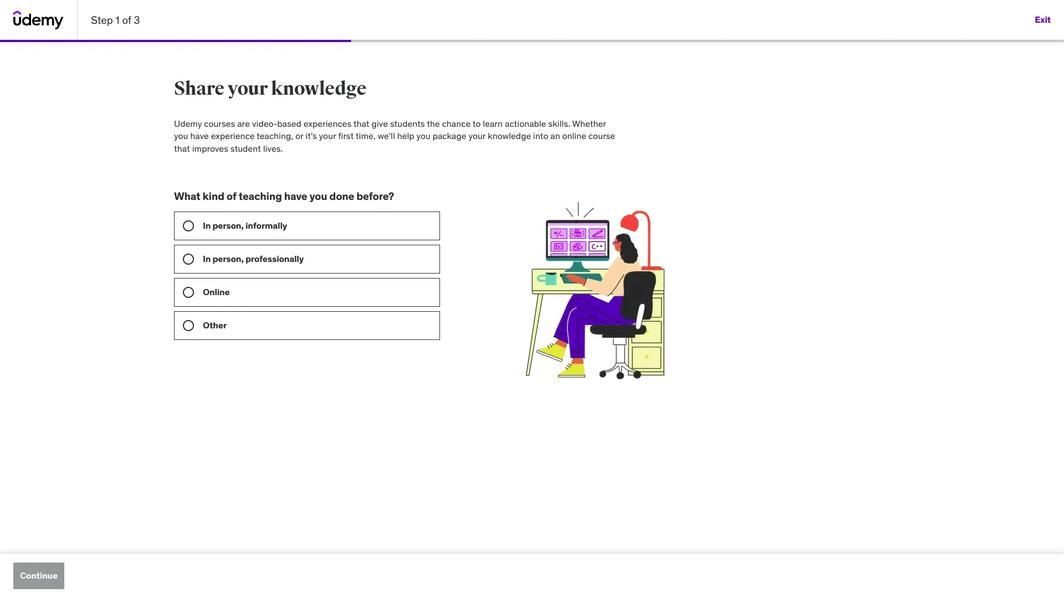 Task type: locate. For each thing, give the bounding box(es) containing it.
of right the 1 at top left
[[122, 13, 131, 26]]

in up online
[[203, 253, 211, 264]]

your down to on the left top of the page
[[469, 131, 486, 142]]

teaching
[[239, 190, 282, 203]]

done
[[330, 190, 354, 203]]

share your knowledge
[[174, 77, 367, 100]]

1 horizontal spatial you
[[310, 190, 327, 203]]

1 horizontal spatial knowledge
[[488, 131, 531, 142]]

the
[[427, 118, 440, 129]]

2 in from the top
[[203, 253, 211, 264]]

what kind of teaching have you done before?
[[174, 190, 394, 203]]

package
[[433, 131, 467, 142]]

have
[[190, 131, 209, 142], [284, 190, 307, 203]]

have right teaching
[[284, 190, 307, 203]]

1 vertical spatial have
[[284, 190, 307, 203]]

that
[[354, 118, 370, 129], [174, 143, 190, 154]]

knowledge
[[271, 77, 367, 100], [488, 131, 531, 142]]

1 vertical spatial in
[[203, 253, 211, 264]]

in
[[203, 220, 211, 231], [203, 253, 211, 264]]

in person, informally
[[203, 220, 287, 231]]

0 vertical spatial of
[[122, 13, 131, 26]]

step 1 of 3 element
[[0, 40, 351, 42]]

0 horizontal spatial that
[[174, 143, 190, 154]]

have up the improves
[[190, 131, 209, 142]]

or
[[295, 131, 303, 142]]

you down the
[[417, 131, 431, 142]]

you
[[174, 131, 188, 142], [417, 131, 431, 142], [310, 190, 327, 203]]

person, down kind
[[213, 220, 244, 231]]

2 horizontal spatial your
[[469, 131, 486, 142]]

knowledge down actionable
[[488, 131, 531, 142]]

1 person, from the top
[[213, 220, 244, 231]]

0 vertical spatial have
[[190, 131, 209, 142]]

person, up online
[[213, 253, 244, 264]]

of for teaching
[[227, 190, 237, 203]]

chance
[[442, 118, 471, 129]]

1 vertical spatial person,
[[213, 253, 244, 264]]

1 in from the top
[[203, 220, 211, 231]]

experience
[[211, 131, 255, 142]]

of
[[122, 13, 131, 26], [227, 190, 237, 203]]

0 horizontal spatial of
[[122, 13, 131, 26]]

in down kind
[[203, 220, 211, 231]]

in for in person, professionally
[[203, 253, 211, 264]]

time,
[[356, 131, 376, 142]]

based
[[277, 118, 301, 129]]

actionable
[[505, 118, 546, 129]]

of right kind
[[227, 190, 237, 203]]

learn
[[483, 118, 503, 129]]

1 horizontal spatial of
[[227, 190, 237, 203]]

0 vertical spatial person,
[[213, 220, 244, 231]]

that down udemy
[[174, 143, 190, 154]]

your up are
[[228, 77, 268, 100]]

your
[[228, 77, 268, 100], [319, 131, 336, 142], [469, 131, 486, 142]]

knowledge up experiences
[[271, 77, 367, 100]]

online
[[563, 131, 587, 142]]

1 vertical spatial of
[[227, 190, 237, 203]]

help
[[397, 131, 414, 142]]

an
[[551, 131, 560, 142]]

0 horizontal spatial knowledge
[[271, 77, 367, 100]]

you down udemy
[[174, 131, 188, 142]]

into
[[533, 131, 549, 142]]

3
[[134, 13, 140, 26]]

have inside udemy courses are video-based experiences that give students the chance to learn actionable skills. whether you have experience teaching, or it's your first time, we'll help you package your knowledge into an online course that improves student lives.
[[190, 131, 209, 142]]

teaching,
[[257, 131, 293, 142]]

you left done
[[310, 190, 327, 203]]

kind
[[203, 190, 224, 203]]

courses
[[204, 118, 235, 129]]

udemy image
[[13, 11, 64, 29]]

share
[[174, 77, 224, 100]]

exit button
[[1035, 7, 1051, 33]]

improves
[[192, 143, 228, 154]]

continue
[[20, 571, 58, 582]]

other
[[203, 320, 227, 331]]

course
[[589, 131, 616, 142]]

0 vertical spatial that
[[354, 118, 370, 129]]

your down experiences
[[319, 131, 336, 142]]

person,
[[213, 220, 244, 231], [213, 253, 244, 264]]

0 vertical spatial in
[[203, 220, 211, 231]]

continue button
[[13, 563, 64, 590]]

knowledge inside udemy courses are video-based experiences that give students the chance to learn actionable skills. whether you have experience teaching, or it's your first time, we'll help you package your knowledge into an online course that improves student lives.
[[488, 131, 531, 142]]

1 vertical spatial knowledge
[[488, 131, 531, 142]]

to
[[473, 118, 481, 129]]

that up time,
[[354, 118, 370, 129]]

1 horizontal spatial your
[[319, 131, 336, 142]]

2 person, from the top
[[213, 253, 244, 264]]

0 vertical spatial knowledge
[[271, 77, 367, 100]]

0 horizontal spatial have
[[190, 131, 209, 142]]

skills.
[[549, 118, 570, 129]]



Task type: describe. For each thing, give the bounding box(es) containing it.
in for in person, informally
[[203, 220, 211, 231]]

video-
[[252, 118, 277, 129]]

1 vertical spatial that
[[174, 143, 190, 154]]

first
[[338, 131, 354, 142]]

professionally
[[246, 253, 304, 264]]

1 horizontal spatial have
[[284, 190, 307, 203]]

students
[[390, 118, 425, 129]]

informally
[[246, 220, 287, 231]]

online
[[203, 287, 230, 298]]

0 horizontal spatial you
[[174, 131, 188, 142]]

student
[[231, 143, 261, 154]]

it's
[[306, 131, 317, 142]]

whether
[[572, 118, 606, 129]]

are
[[237, 118, 250, 129]]

udemy courses are video-based experiences that give students the chance to learn actionable skills. whether you have experience teaching, or it's your first time, we'll help you package your knowledge into an online course that improves student lives.
[[174, 118, 616, 154]]

give
[[372, 118, 388, 129]]

0 horizontal spatial your
[[228, 77, 268, 100]]

lives.
[[263, 143, 283, 154]]

2 horizontal spatial you
[[417, 131, 431, 142]]

in person, professionally
[[203, 253, 304, 264]]

what
[[174, 190, 200, 203]]

1 horizontal spatial that
[[354, 118, 370, 129]]

before?
[[357, 190, 394, 203]]

step 1 of 3
[[91, 13, 140, 26]]

exit
[[1035, 14, 1051, 25]]

udemy
[[174, 118, 202, 129]]

1
[[116, 13, 120, 26]]

person, for professionally
[[213, 253, 244, 264]]

of for 3
[[122, 13, 131, 26]]

person, for informally
[[213, 220, 244, 231]]

we'll
[[378, 131, 395, 142]]

experiences
[[304, 118, 352, 129]]

step
[[91, 13, 113, 26]]



Task type: vqa. For each thing, say whether or not it's contained in the screenshot.
the middle Training
no



